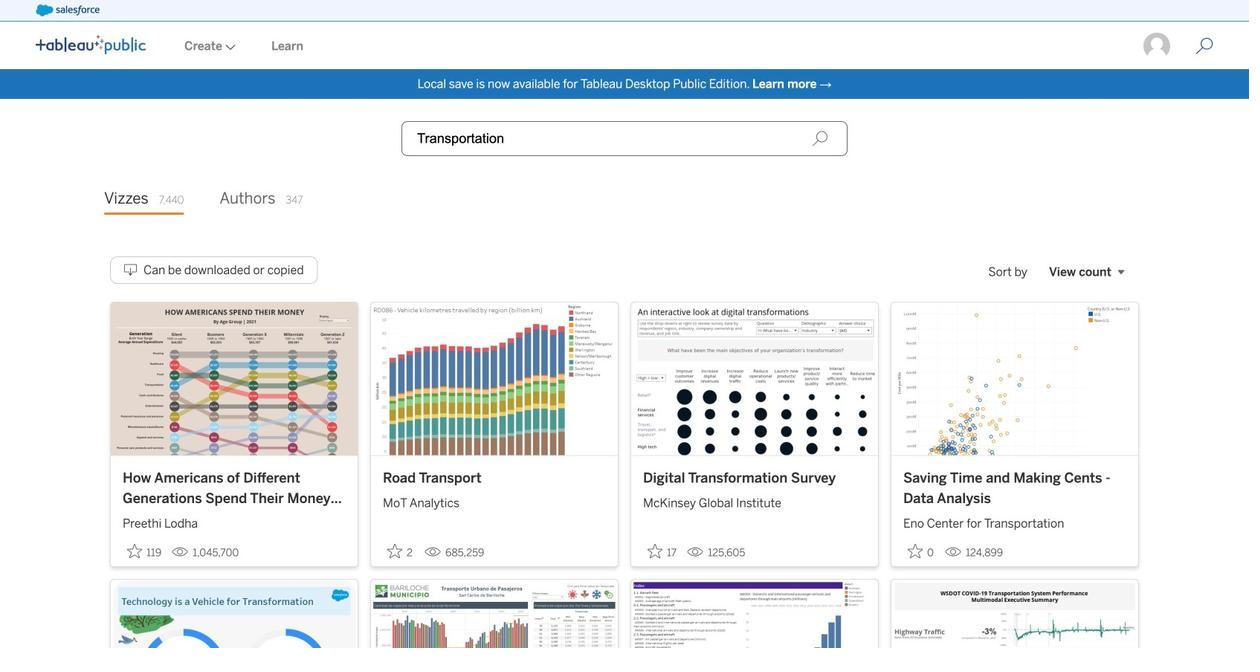 Task type: vqa. For each thing, say whether or not it's contained in the screenshot.
the "Workbook thumbnail"
yes



Task type: describe. For each thing, give the bounding box(es) containing it.
Search input field
[[402, 121, 848, 156]]

logo image
[[36, 35, 146, 54]]

add favorite image for 1st add favorite button from right
[[908, 544, 923, 559]]

1 add favorite button from the left
[[123, 540, 166, 564]]

4 add favorite button from the left
[[904, 540, 940, 564]]

workbook thumbnail image for 1st add favorite button from right
[[892, 303, 1139, 456]]

add favorite image
[[648, 544, 663, 559]]

workbook thumbnail image for fourth add favorite button from the right
[[111, 303, 358, 456]]

workbook thumbnail image for second add favorite button from the right
[[632, 303, 879, 456]]

workbook thumbnail image for third add favorite button from right
[[371, 303, 618, 456]]

search image
[[812, 131, 829, 147]]

tara.schultz image
[[1143, 31, 1172, 61]]



Task type: locate. For each thing, give the bounding box(es) containing it.
1 add favorite image from the left
[[127, 544, 142, 559]]

3 workbook thumbnail image from the left
[[632, 303, 879, 456]]

add favorite image for third add favorite button from right
[[388, 544, 402, 559]]

2 workbook thumbnail image from the left
[[371, 303, 618, 456]]

4 workbook thumbnail image from the left
[[892, 303, 1139, 456]]

1 horizontal spatial add favorite image
[[388, 544, 402, 559]]

salesforce logo image
[[36, 4, 100, 16]]

0 horizontal spatial add favorite image
[[127, 544, 142, 559]]

go to search image
[[1178, 37, 1232, 55]]

add favorite image for fourth add favorite button from the right
[[127, 544, 142, 559]]

2 add favorite button from the left
[[383, 540, 419, 564]]

3 add favorite image from the left
[[908, 544, 923, 559]]

2 add favorite image from the left
[[388, 544, 402, 559]]

2 horizontal spatial add favorite image
[[908, 544, 923, 559]]

add favorite image
[[127, 544, 142, 559], [388, 544, 402, 559], [908, 544, 923, 559]]

workbook thumbnail image
[[111, 303, 358, 456], [371, 303, 618, 456], [632, 303, 879, 456], [892, 303, 1139, 456]]

1 workbook thumbnail image from the left
[[111, 303, 358, 456]]

create image
[[222, 44, 236, 50]]

Add Favorite button
[[123, 540, 166, 564], [383, 540, 419, 564], [643, 540, 682, 564], [904, 540, 940, 564]]

3 add favorite button from the left
[[643, 540, 682, 564]]



